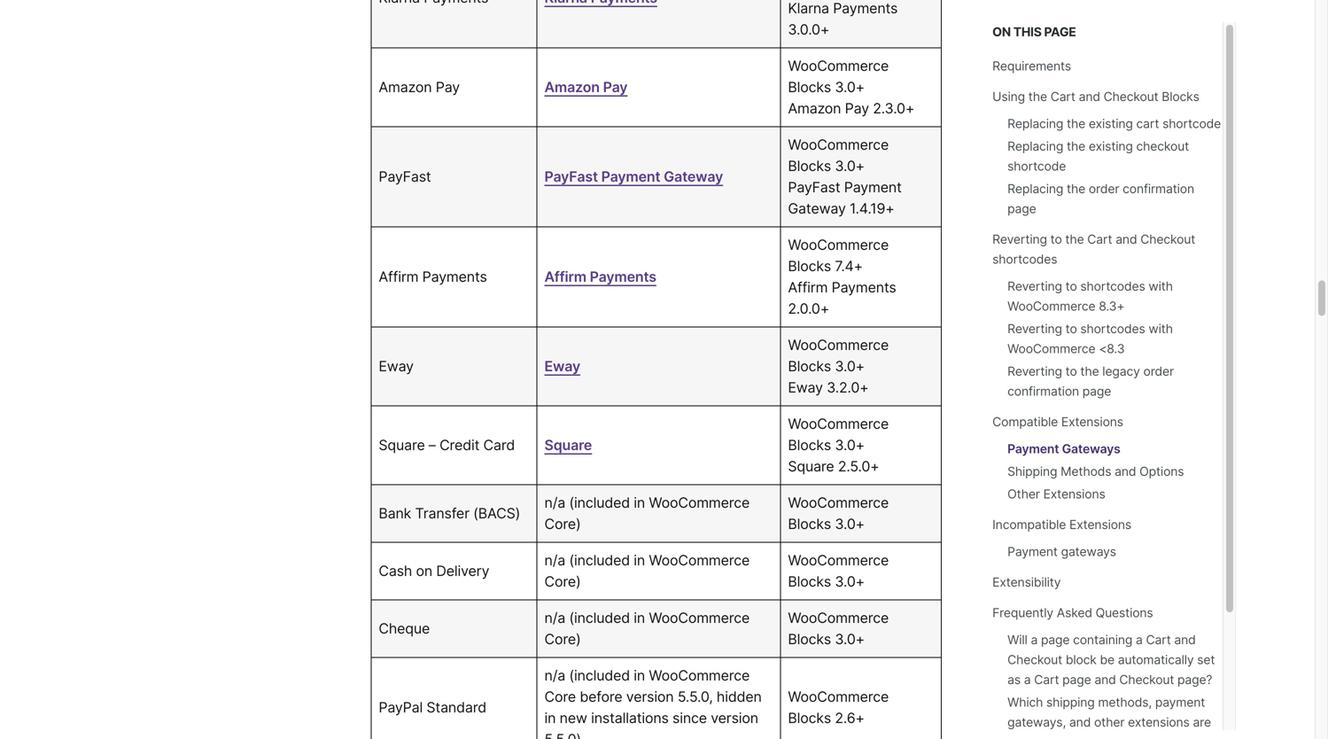 Task type: vqa. For each thing, say whether or not it's contained in the screenshot.


Task type: locate. For each thing, give the bounding box(es) containing it.
1 horizontal spatial gateway
[[788, 200, 846, 217]]

0 horizontal spatial square
[[379, 437, 425, 454]]

before
[[580, 688, 622, 705]]

0 vertical spatial woocommerce blocks 3.0+
[[788, 494, 889, 533]]

5.5.0)
[[545, 731, 581, 739]]

paypal
[[379, 699, 423, 716]]

woocommerce blocks 3.0+ payfast payment gateway 1.4.19+
[[788, 136, 902, 217]]

klarna payments 3.0.0+
[[788, 0, 898, 38]]

1 vertical spatial shortcode
[[1008, 159, 1066, 174]]

a up automatically
[[1136, 632, 1143, 647]]

shortcodes inside reverting to the cart and checkout shortcodes
[[993, 252, 1057, 267]]

using
[[993, 89, 1025, 104]]

1 vertical spatial core)
[[545, 573, 581, 590]]

a right "as"
[[1024, 672, 1031, 687]]

checkout
[[1136, 139, 1189, 154]]

n/a (included in woocommerce core) for delivery
[[545, 552, 750, 590]]

the
[[1029, 89, 1047, 104], [1067, 116, 1086, 131], [1067, 139, 1086, 154], [1067, 181, 1086, 196], [1065, 232, 1084, 247], [1081, 364, 1099, 379]]

and left 'options'
[[1115, 464, 1136, 479]]

1 horizontal spatial eway
[[545, 358, 580, 375]]

1 horizontal spatial shortcode
[[1163, 116, 1221, 131]]

4 3.0+ from the top
[[835, 437, 865, 454]]

reverting to shortcodes with woocommerce <8.3 link
[[1008, 321, 1173, 356]]

0 horizontal spatial order
[[1089, 181, 1119, 196]]

installations
[[591, 709, 669, 727]]

1 vertical spatial extensions
[[1043, 486, 1106, 502]]

1 vertical spatial order
[[1144, 364, 1174, 379]]

payfast inside woocommerce blocks 3.0+ payfast payment gateway 1.4.19+
[[788, 179, 840, 196]]

4 n/a from the top
[[545, 667, 565, 684]]

cart down "replacing the order confirmation page" "link"
[[1088, 232, 1112, 247]]

0 vertical spatial replacing
[[1008, 116, 1064, 131]]

2 replacing from the top
[[1008, 139, 1064, 154]]

confirmation down checkout
[[1123, 181, 1194, 196]]

to inside reverting to the cart and checkout shortcodes
[[1051, 232, 1062, 247]]

cart down requirements link
[[1051, 89, 1076, 104]]

incompatible extensions link
[[993, 517, 1132, 532]]

the right using
[[1029, 89, 1047, 104]]

page inside replacing the existing cart shortcode replacing the existing checkout shortcode replacing the order confirmation page
[[1008, 201, 1036, 216]]

shortcodes up reverting to shortcodes with woocommerce 8.3+ link
[[993, 252, 1057, 267]]

woocommerce inside woocommerce blocks 7.4+ affirm payments 2.0.0+
[[788, 236, 889, 254]]

0 horizontal spatial payfast
[[379, 168, 431, 185]]

new
[[560, 709, 587, 727]]

version up the installations
[[626, 688, 674, 705]]

0 vertical spatial n/a (included in woocommerce core)
[[545, 494, 750, 533]]

1 horizontal spatial amazon pay
[[545, 79, 628, 96]]

square inside woocommerce blocks 3.0+ square 2.5.0+
[[788, 458, 834, 475]]

automatically
[[1118, 652, 1194, 667]]

methods
[[1061, 464, 1112, 479]]

3 woocommerce blocks 3.0+ from the top
[[788, 609, 889, 648]]

page
[[1044, 24, 1076, 39], [1008, 201, 1036, 216], [1083, 384, 1111, 399], [1041, 632, 1070, 647], [1063, 672, 1091, 687]]

affirm inside woocommerce blocks 7.4+ affirm payments 2.0.0+
[[788, 279, 828, 296]]

and down 'be' on the right of page
[[1095, 672, 1116, 687]]

n/a for paypal standard
[[545, 667, 565, 684]]

version down hidden
[[711, 709, 758, 727]]

1 3.0+ from the top
[[835, 79, 865, 96]]

the down using the cart and checkout blocks
[[1067, 116, 1086, 131]]

in
[[634, 494, 645, 511], [634, 552, 645, 569], [634, 609, 645, 627], [634, 667, 645, 684], [545, 709, 556, 727]]

1 woocommerce blocks 3.0+ from the top
[[788, 494, 889, 533]]

as
[[1008, 672, 1021, 687]]

2 horizontal spatial amazon
[[788, 100, 841, 117]]

page?
[[1178, 672, 1212, 687]]

1 vertical spatial gateway
[[788, 200, 846, 217]]

methods,
[[1098, 695, 1152, 710]]

payment inside payment gateways shipping methods and options other extensions
[[1008, 441, 1059, 456]]

order down the replacing the existing checkout shortcode link
[[1089, 181, 1119, 196]]

payfast for payfast
[[379, 168, 431, 185]]

amazon pay
[[379, 79, 460, 96], [545, 79, 628, 96]]

3 core) from the top
[[545, 631, 581, 648]]

2 horizontal spatial affirm
[[788, 279, 828, 296]]

on
[[993, 24, 1011, 39]]

pay
[[436, 79, 460, 96], [603, 79, 628, 96], [845, 100, 869, 117]]

3 3.0+ from the top
[[835, 358, 865, 375]]

2 horizontal spatial eway
[[788, 379, 823, 396]]

(included inside "n/a (included in woocommerce core before version 5.5.0, hidden in new installations since version 5.5.0)"
[[569, 667, 630, 684]]

1 horizontal spatial amazon
[[545, 79, 600, 96]]

0 vertical spatial order
[[1089, 181, 1119, 196]]

version
[[626, 688, 674, 705], [711, 709, 758, 727]]

2 core) from the top
[[545, 573, 581, 590]]

confirmation up compatible extensions
[[1008, 384, 1079, 399]]

1 core) from the top
[[545, 515, 581, 533]]

the left legacy
[[1081, 364, 1099, 379]]

0 vertical spatial gateway
[[664, 168, 723, 185]]

gateways,
[[1008, 715, 1066, 730]]

0 horizontal spatial shortcode
[[1008, 159, 1066, 174]]

0 horizontal spatial gateway
[[664, 168, 723, 185]]

and down shipping
[[1069, 715, 1091, 730]]

page up reverting to the cart and checkout shortcodes link at the top right of the page
[[1008, 201, 1036, 216]]

payments inside woocommerce blocks 7.4+ affirm payments 2.0.0+
[[832, 279, 896, 296]]

in for standard
[[634, 667, 645, 684]]

blocks inside woocommerce blocks 7.4+ affirm payments 2.0.0+
[[788, 258, 831, 275]]

4 (included from the top
[[569, 667, 630, 684]]

affirm payments
[[379, 268, 487, 285], [545, 268, 656, 285]]

a right will
[[1031, 632, 1038, 647]]

with
[[1149, 279, 1173, 294], [1149, 321, 1173, 336]]

1 vertical spatial confirmation
[[1008, 384, 1079, 399]]

containing
[[1073, 632, 1133, 647]]

amazon
[[379, 79, 432, 96], [545, 79, 600, 96], [788, 100, 841, 117]]

shortcode up "replacing the order confirmation page" "link"
[[1008, 159, 1066, 174]]

1 horizontal spatial payfast
[[545, 168, 598, 185]]

2 vertical spatial extensions
[[1070, 517, 1132, 532]]

1 horizontal spatial order
[[1144, 364, 1174, 379]]

and up replacing the existing cart shortcode link
[[1079, 89, 1100, 104]]

existing down using the cart and checkout blocks
[[1089, 116, 1133, 131]]

1 vertical spatial woocommerce blocks 3.0+
[[788, 552, 889, 590]]

woocommerce blocks 3.0+
[[788, 494, 889, 533], [788, 552, 889, 590], [788, 609, 889, 648]]

2 vertical spatial core)
[[545, 631, 581, 648]]

payment
[[601, 168, 660, 185], [844, 179, 902, 196], [1008, 441, 1059, 456], [1008, 544, 1058, 559]]

extensions for incompatible
[[1070, 517, 1132, 532]]

payments inside klarna payments 3.0.0+
[[833, 0, 898, 17]]

2 (included from the top
[[569, 552, 630, 569]]

0 horizontal spatial version
[[626, 688, 674, 705]]

delivery
[[436, 562, 490, 580]]

blocks
[[788, 79, 831, 96], [1162, 89, 1200, 104], [788, 157, 831, 175], [788, 258, 831, 275], [788, 358, 831, 375], [788, 437, 831, 454], [788, 515, 831, 533], [788, 573, 831, 590], [788, 631, 831, 648], [788, 709, 831, 727]]

3 (included from the top
[[569, 609, 630, 627]]

frequently
[[993, 605, 1054, 620]]

payment
[[1155, 695, 1205, 710]]

checkout up the 'cart'
[[1104, 89, 1159, 104]]

(included for cash on delivery
[[569, 552, 630, 569]]

shipping methods and options link
[[1008, 464, 1184, 479]]

eway inside the woocommerce blocks 3.0+ eway 3.2.0+
[[788, 379, 823, 396]]

1 vertical spatial replacing
[[1008, 139, 1064, 154]]

2 woocommerce blocks 3.0+ from the top
[[788, 552, 889, 590]]

3 n/a from the top
[[545, 609, 565, 627]]

will
[[1008, 632, 1028, 647]]

1 n/a (included in woocommerce core) from the top
[[545, 494, 750, 533]]

square left –
[[379, 437, 425, 454]]

gateway inside woocommerce blocks 3.0+ payfast payment gateway 1.4.19+
[[788, 200, 846, 217]]

which shipping methods, payment gateways, and other extensions are supported? link
[[1008, 695, 1211, 739]]

1 horizontal spatial affirm payments
[[545, 268, 656, 285]]

1 vertical spatial existing
[[1089, 139, 1133, 154]]

n/a inside "n/a (included in woocommerce core before version 5.5.0, hidden in new installations since version 5.5.0)"
[[545, 667, 565, 684]]

core
[[545, 688, 576, 705]]

2.3.0+
[[873, 100, 915, 117]]

3.0+
[[835, 79, 865, 96], [835, 157, 865, 175], [835, 358, 865, 375], [835, 437, 865, 454], [835, 515, 865, 533], [835, 573, 865, 590], [835, 631, 865, 648]]

–
[[429, 437, 436, 454]]

2 n/a from the top
[[545, 552, 565, 569]]

0 horizontal spatial affirm
[[379, 268, 419, 285]]

square right card
[[545, 437, 592, 454]]

payfast for payfast payment gateway
[[545, 168, 598, 185]]

0 vertical spatial shortcodes
[[993, 252, 1057, 267]]

0 horizontal spatial amazon pay
[[379, 79, 460, 96]]

woocommerce inside "woocommerce blocks 3.0+ amazon pay 2.3.0+"
[[788, 57, 889, 75]]

square left 2.5.0+
[[788, 458, 834, 475]]

1 horizontal spatial confirmation
[[1123, 181, 1194, 196]]

1 n/a from the top
[[545, 494, 565, 511]]

to down reverting to the cart and checkout shortcodes link at the top right of the page
[[1066, 279, 1077, 294]]

cart
[[1051, 89, 1076, 104], [1088, 232, 1112, 247], [1146, 632, 1171, 647], [1034, 672, 1059, 687]]

shortcodes up <8.3
[[1081, 321, 1145, 336]]

0 horizontal spatial affirm payments
[[379, 268, 487, 285]]

cheque
[[379, 620, 430, 637]]

questions
[[1096, 605, 1153, 620]]

cart
[[1136, 116, 1159, 131]]

reverting to shortcodes with woocommerce 8.3+ link
[[1008, 279, 1173, 314]]

frequently asked questions link
[[993, 605, 1153, 620]]

0 vertical spatial with
[[1149, 279, 1173, 294]]

woocommerce blocks 3.0+ amazon pay 2.3.0+
[[788, 57, 915, 117]]

checkout down automatically
[[1119, 672, 1174, 687]]

1.4.19+
[[850, 200, 895, 217]]

n/a (included in woocommerce core) for (bacs)
[[545, 494, 750, 533]]

woocommerce inside woocommerce blocks 3.0+ payfast payment gateway 1.4.19+
[[788, 136, 889, 153]]

1 (included from the top
[[569, 494, 630, 511]]

0 horizontal spatial pay
[[436, 79, 460, 96]]

0 vertical spatial existing
[[1089, 116, 1133, 131]]

page down legacy
[[1083, 384, 1111, 399]]

2 horizontal spatial square
[[788, 458, 834, 475]]

2 horizontal spatial payfast
[[788, 179, 840, 196]]

will a page containing a cart and checkout block be automatically set as a cart page and checkout page? link
[[1008, 632, 1215, 687]]

order right legacy
[[1144, 364, 1174, 379]]

extensibility link
[[993, 575, 1061, 590]]

existing down replacing the existing cart shortcode link
[[1089, 139, 1133, 154]]

payments
[[833, 0, 898, 17], [422, 268, 487, 285], [590, 268, 656, 285], [832, 279, 896, 296]]

amazon inside "woocommerce blocks 3.0+ amazon pay 2.3.0+"
[[788, 100, 841, 117]]

other
[[1094, 715, 1125, 730]]

2.6+
[[835, 709, 865, 727]]

shortcodes up 8.3+
[[1081, 279, 1145, 294]]

2 3.0+ from the top
[[835, 157, 865, 175]]

in for transfer
[[634, 494, 645, 511]]

0 vertical spatial core)
[[545, 515, 581, 533]]

checkout down "replacing the order confirmation page" "link"
[[1141, 232, 1195, 247]]

1 vertical spatial version
[[711, 709, 758, 727]]

asked
[[1057, 605, 1092, 620]]

2 vertical spatial woocommerce blocks 3.0+
[[788, 609, 889, 648]]

payfast
[[379, 168, 431, 185], [545, 168, 598, 185], [788, 179, 840, 196]]

2 horizontal spatial pay
[[845, 100, 869, 117]]

1 affirm payments from the left
[[379, 268, 487, 285]]

replacing
[[1008, 116, 1064, 131], [1008, 139, 1064, 154], [1008, 181, 1064, 196]]

1 horizontal spatial version
[[711, 709, 758, 727]]

the down "replacing the order confirmation page" "link"
[[1065, 232, 1084, 247]]

1 replacing from the top
[[1008, 116, 1064, 131]]

3 n/a (included in woocommerce core) from the top
[[545, 609, 750, 648]]

2 vertical spatial replacing
[[1008, 181, 1064, 196]]

n/a for cash on delivery
[[545, 552, 565, 569]]

reverting
[[993, 232, 1047, 247], [1008, 279, 1062, 294], [1008, 321, 1062, 336], [1008, 364, 1062, 379]]

and down "replacing the order confirmation page" "link"
[[1116, 232, 1137, 247]]

woocommerce blocks 3.0+ for delivery
[[788, 552, 889, 590]]

replacing the order confirmation page link
[[1008, 181, 1194, 216]]

1 vertical spatial n/a (included in woocommerce core)
[[545, 552, 750, 590]]

1 horizontal spatial square
[[545, 437, 592, 454]]

3.0+ inside woocommerce blocks 3.0+ payfast payment gateway 1.4.19+
[[835, 157, 865, 175]]

shortcode up checkout
[[1163, 116, 1221, 131]]

2 n/a (included in woocommerce core) from the top
[[545, 552, 750, 590]]

which
[[1008, 695, 1043, 710]]

0 vertical spatial extensions
[[1061, 414, 1123, 429]]

affirm
[[379, 268, 419, 285], [545, 268, 586, 285], [788, 279, 828, 296]]

<8.3
[[1099, 341, 1125, 356]]

2 existing from the top
[[1089, 139, 1133, 154]]

0 horizontal spatial confirmation
[[1008, 384, 1079, 399]]

replacing the existing cart shortcode link
[[1008, 116, 1221, 131]]

2 vertical spatial n/a (included in woocommerce core)
[[545, 609, 750, 648]]

order inside replacing the existing cart shortcode replacing the existing checkout shortcode replacing the order confirmation page
[[1089, 181, 1119, 196]]

to down "replacing the order confirmation page" "link"
[[1051, 232, 1062, 247]]

0 vertical spatial confirmation
[[1123, 181, 1194, 196]]

shortcode
[[1163, 116, 1221, 131], [1008, 159, 1066, 174]]

1 vertical spatial with
[[1149, 321, 1173, 336]]



Task type: describe. For each thing, give the bounding box(es) containing it.
confirmation inside the reverting to shortcodes with woocommerce 8.3+ reverting to shortcodes with woocommerce <8.3 reverting to the legacy order confirmation page
[[1008, 384, 1079, 399]]

2 affirm payments from the left
[[545, 268, 656, 285]]

core) for (bacs)
[[545, 515, 581, 533]]

3.2.0+
[[827, 379, 869, 396]]

square for "square" link
[[545, 437, 592, 454]]

and inside reverting to the cart and checkout shortcodes
[[1116, 232, 1137, 247]]

2 with from the top
[[1149, 321, 1173, 336]]

extensions
[[1128, 715, 1190, 730]]

replacing the existing cart shortcode replacing the existing checkout shortcode replacing the order confirmation page
[[1008, 116, 1221, 216]]

blocks inside woocommerce blocks 3.0+ square 2.5.0+
[[788, 437, 831, 454]]

square link
[[545, 437, 592, 454]]

reverting to the cart and checkout shortcodes link
[[993, 232, 1195, 267]]

square – credit card
[[379, 437, 515, 454]]

hidden
[[717, 688, 762, 705]]

payment gateways link
[[1008, 441, 1121, 456]]

reverting inside reverting to the cart and checkout shortcodes
[[993, 232, 1047, 247]]

extensions for compatible
[[1061, 414, 1123, 429]]

core) for delivery
[[545, 573, 581, 590]]

options
[[1140, 464, 1184, 479]]

bank
[[379, 505, 411, 522]]

gateways
[[1061, 544, 1116, 559]]

extensions inside payment gateways shipping methods and options other extensions
[[1043, 486, 1106, 502]]

(bacs)
[[473, 505, 520, 522]]

supported?
[[1008, 735, 1073, 739]]

incompatible extensions
[[993, 517, 1132, 532]]

and inside payment gateways shipping methods and options other extensions
[[1115, 464, 1136, 479]]

1 existing from the top
[[1089, 116, 1133, 131]]

bank transfer (bacs)
[[379, 505, 520, 522]]

blocks inside the woocommerce blocks 3.0+ eway 3.2.0+
[[788, 358, 831, 375]]

eway link
[[545, 358, 580, 375]]

woocommerce blocks 3.0+ eway 3.2.0+
[[788, 336, 889, 396]]

transfer
[[415, 505, 470, 522]]

cart up automatically
[[1146, 632, 1171, 647]]

5 3.0+ from the top
[[835, 515, 865, 533]]

1 horizontal spatial pay
[[603, 79, 628, 96]]

paypal standard
[[379, 699, 486, 716]]

order inside the reverting to shortcodes with woocommerce 8.3+ reverting to shortcodes with woocommerce <8.3 reverting to the legacy order confirmation page
[[1144, 364, 1174, 379]]

the inside the reverting to shortcodes with woocommerce 8.3+ reverting to shortcodes with woocommerce <8.3 reverting to the legacy order confirmation page
[[1081, 364, 1099, 379]]

legacy
[[1103, 364, 1140, 379]]

n/a for bank transfer (bacs)
[[545, 494, 565, 511]]

0 vertical spatial shortcode
[[1163, 116, 1221, 131]]

5.5.0,
[[678, 688, 713, 705]]

in for on
[[634, 552, 645, 569]]

reverting to shortcodes with woocommerce 8.3+ reverting to shortcodes with woocommerce <8.3 reverting to the legacy order confirmation page
[[1008, 279, 1174, 399]]

woocommerce inside "n/a (included in woocommerce core before version 5.5.0, hidden in new installations since version 5.5.0)"
[[649, 667, 750, 684]]

to down reverting to shortcodes with woocommerce <8.3 link
[[1066, 364, 1077, 379]]

on this page
[[993, 24, 1076, 39]]

0 horizontal spatial amazon
[[379, 79, 432, 96]]

page inside the reverting to shortcodes with woocommerce 8.3+ reverting to shortcodes with woocommerce <8.3 reverting to the legacy order confirmation page
[[1083, 384, 1111, 399]]

amazon pay link
[[545, 79, 628, 96]]

checkout inside reverting to the cart and checkout shortcodes
[[1141, 232, 1195, 247]]

0 vertical spatial version
[[626, 688, 674, 705]]

shipping
[[1046, 695, 1095, 710]]

extensibility
[[993, 575, 1061, 590]]

6 3.0+ from the top
[[835, 573, 865, 590]]

2 amazon pay from the left
[[545, 79, 628, 96]]

requirements link
[[993, 58, 1071, 74]]

woocommerce blocks 3.0+ for (bacs)
[[788, 494, 889, 533]]

1 amazon pay from the left
[[379, 79, 460, 96]]

2.5.0+
[[838, 458, 879, 475]]

replacing the existing checkout shortcode link
[[1008, 139, 1189, 174]]

payment gateways link
[[1008, 544, 1116, 559]]

card
[[483, 437, 515, 454]]

using the cart and checkout blocks
[[993, 89, 1200, 104]]

reverting to the legacy order confirmation page link
[[1008, 364, 1174, 399]]

payment gateways shipping methods and options other extensions
[[1008, 441, 1184, 502]]

compatible
[[993, 414, 1058, 429]]

checkout down will
[[1008, 652, 1062, 667]]

2.0.0+
[[788, 300, 829, 317]]

cart inside reverting to the cart and checkout shortcodes
[[1088, 232, 1112, 247]]

1 with from the top
[[1149, 279, 1173, 294]]

the down the replacing the existing checkout shortcode link
[[1067, 181, 1086, 196]]

1 vertical spatial shortcodes
[[1081, 279, 1145, 294]]

page down block
[[1063, 672, 1091, 687]]

since
[[673, 709, 707, 727]]

shipping
[[1008, 464, 1057, 479]]

compatible extensions link
[[993, 414, 1123, 429]]

n/a for cheque
[[545, 609, 565, 627]]

block
[[1066, 652, 1097, 667]]

are
[[1193, 715, 1211, 730]]

standard
[[427, 699, 486, 716]]

7 3.0+ from the top
[[835, 631, 865, 648]]

be
[[1100, 652, 1115, 667]]

3.0+ inside "woocommerce blocks 3.0+ amazon pay 2.3.0+"
[[835, 79, 865, 96]]

(included for bank transfer (bacs)
[[569, 494, 630, 511]]

page down frequently asked questions link
[[1041, 632, 1070, 647]]

klarna
[[788, 0, 829, 17]]

2 vertical spatial shortcodes
[[1081, 321, 1145, 336]]

the inside reverting to the cart and checkout shortcodes
[[1065, 232, 1084, 247]]

will a page containing a cart and checkout block be automatically set as a cart page and checkout page? which shipping methods, payment gateways, and other extensions are supported?
[[1008, 632, 1215, 739]]

1 horizontal spatial affirm
[[545, 268, 586, 285]]

other extensions link
[[1008, 486, 1106, 502]]

square for square – credit card
[[379, 437, 425, 454]]

3.0+ inside woocommerce blocks 3.0+ square 2.5.0+
[[835, 437, 865, 454]]

to down reverting to shortcodes with woocommerce 8.3+ link
[[1066, 321, 1077, 336]]

compatible extensions
[[993, 414, 1123, 429]]

pay inside "woocommerce blocks 3.0+ amazon pay 2.3.0+"
[[845, 100, 869, 117]]

set
[[1197, 652, 1215, 667]]

page right this
[[1044, 24, 1076, 39]]

woocommerce blocks 2.6+
[[788, 688, 889, 727]]

reverting to the cart and checkout shortcodes
[[993, 232, 1195, 267]]

0 horizontal spatial eway
[[379, 358, 414, 375]]

8.3+
[[1099, 299, 1125, 314]]

gateways
[[1062, 441, 1121, 456]]

blocks inside "woocommerce blocks 3.0+ amazon pay 2.3.0+"
[[788, 79, 831, 96]]

(included for cheque
[[569, 609, 630, 627]]

on
[[416, 562, 432, 580]]

incompatible
[[993, 517, 1066, 532]]

3 replacing from the top
[[1008, 181, 1064, 196]]

payment gateways
[[1008, 544, 1116, 559]]

cart up which at the right bottom of the page
[[1034, 672, 1059, 687]]

other
[[1008, 486, 1040, 502]]

and up automatically
[[1174, 632, 1196, 647]]

3.0+ inside the woocommerce blocks 3.0+ eway 3.2.0+
[[835, 358, 865, 375]]

woocommerce blocks 7.4+ affirm payments 2.0.0+
[[788, 236, 896, 317]]

frequently asked questions
[[993, 605, 1153, 620]]

using the cart and checkout blocks link
[[993, 89, 1200, 104]]

this
[[1014, 24, 1042, 39]]

3.0.0+
[[788, 21, 830, 38]]

affirm payments link
[[545, 268, 656, 285]]

n/a (included in woocommerce core before version 5.5.0, hidden in new installations since version 5.5.0)
[[545, 667, 762, 739]]

blocks inside woocommerce blocks 2.6+
[[788, 709, 831, 727]]

7.4+
[[835, 258, 863, 275]]

the down replacing the existing cart shortcode link
[[1067, 139, 1086, 154]]

payment inside woocommerce blocks 3.0+ payfast payment gateway 1.4.19+
[[844, 179, 902, 196]]

cash on delivery
[[379, 562, 490, 580]]

(included for paypal standard
[[569, 667, 630, 684]]

confirmation inside replacing the existing cart shortcode replacing the existing checkout shortcode replacing the order confirmation page
[[1123, 181, 1194, 196]]

cash
[[379, 562, 412, 580]]

woocommerce blocks 3.0+ square 2.5.0+
[[788, 415, 889, 475]]

credit
[[440, 437, 480, 454]]

blocks inside woocommerce blocks 3.0+ payfast payment gateway 1.4.19+
[[788, 157, 831, 175]]



